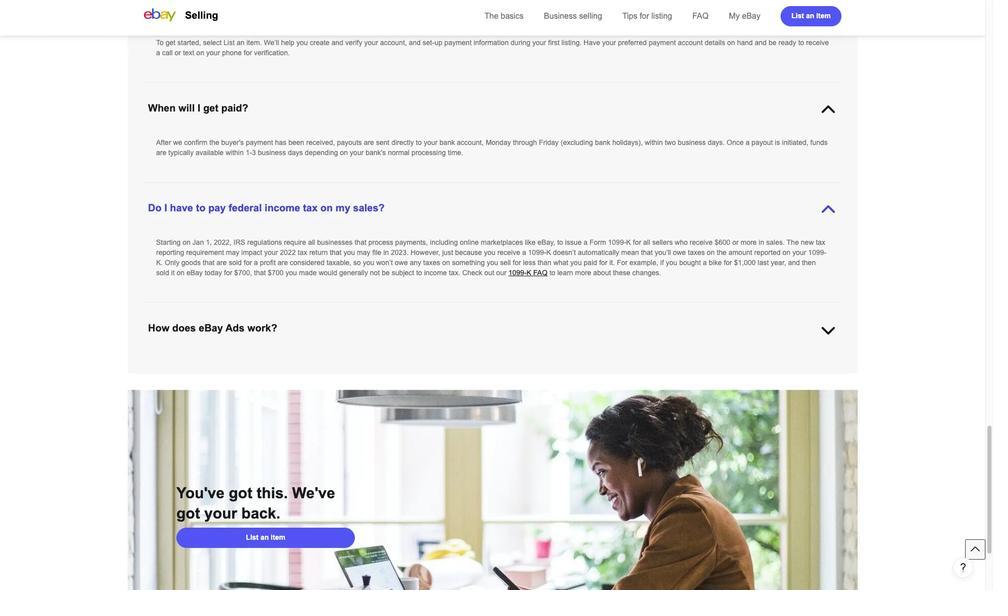Task type: vqa. For each thing, say whether or not it's contained in the screenshot.
within
yes



Task type: locate. For each thing, give the bounding box(es) containing it.
business right two
[[678, 139, 706, 147]]

1 horizontal spatial the
[[505, 369, 514, 377]]

0 vertical spatial got
[[229, 485, 253, 502]]

0 horizontal spatial list an item
[[246, 534, 286, 542]]

phone
[[222, 49, 242, 57]]

jan
[[193, 238, 204, 247]]

0 horizontal spatial out
[[198, 369, 208, 377]]

we
[[173, 139, 182, 147]]

1 horizontal spatial i
[[188, 3, 190, 14]]

directly
[[392, 139, 414, 147]]

you right $700
[[286, 269, 297, 277]]

2 horizontal spatial i
[[198, 102, 201, 114]]

0 vertical spatial the
[[485, 12, 499, 20]]

a right once
[[746, 139, 750, 147]]

select
[[203, 39, 222, 47]]

an inside to get started, select list an item. we'll help you create and verify your account, and set-up payment information during your first listing. have your preferred payment account details on hand and be ready to receive a call or text on your phone for verification.
[[237, 39, 245, 47]]

2 horizontal spatial create
[[431, 359, 451, 367]]

business selling
[[544, 12, 603, 20]]

in inside ebay ads can help you build your business on ebay with effective advertising tools that create a meaningful connection between you and ebay's global community of passionate buyers - and help you sell your items faster. stand out among billions of listings on ebay by putting your items in front of interested buyers no matter the size of your budget.
[[385, 369, 390, 377]]

may
[[226, 249, 240, 257], [357, 249, 371, 257]]

0 vertical spatial list an item
[[792, 11, 832, 20]]

bank up time.
[[440, 139, 455, 147]]

on down payouts
[[340, 149, 348, 157]]

a left call
[[156, 49, 160, 57]]

in right file
[[384, 249, 389, 257]]

1 horizontal spatial sell
[[783, 359, 794, 367]]

account
[[679, 39, 703, 47]]

monday
[[486, 139, 511, 147]]

list an item link up ready
[[781, 6, 842, 26]]

be left ready
[[769, 39, 777, 47]]

1 vertical spatial account,
[[457, 139, 484, 147]]

including
[[430, 238, 458, 247]]

the inside after we confirm the buyer's payment has been received, payouts are sent directly to your bank account, monday through friday (excluding bank holidays), within two business days. once a payout is initiated, funds are typically available within 1-3 business days depending on your bank's normal processing time.
[[210, 139, 219, 147]]

get left paid? at the top left
[[203, 102, 219, 114]]

the basics
[[485, 12, 524, 20]]

1 horizontal spatial list
[[246, 534, 259, 542]]

payment up 3
[[246, 139, 273, 147]]

k down less
[[527, 269, 532, 277]]

k down ebay,
[[547, 249, 552, 257]]

the left new
[[787, 238, 800, 247]]

amount
[[729, 249, 753, 257]]

doesn't
[[553, 249, 576, 257]]

taxes down however,
[[424, 259, 441, 267]]

1 horizontal spatial get
[[203, 102, 219, 114]]

1 horizontal spatial got
[[229, 485, 253, 502]]

tax up considered
[[298, 249, 308, 257]]

ebay ads can help you build your business on ebay with effective advertising tools that create a meaningful connection between you and ebay's global community of passionate buyers - and help you sell your items faster. stand out among billions of listings on ebay by putting your items in front of interested buyers no matter the size of your budget.
[[156, 359, 828, 377]]

1099-k faq link
[[509, 269, 548, 277]]

to
[[799, 39, 805, 47], [416, 139, 422, 147], [196, 202, 206, 214], [558, 238, 564, 247], [417, 269, 422, 277], [550, 269, 556, 277]]

your
[[365, 39, 378, 47], [533, 39, 547, 47], [603, 39, 617, 47], [206, 49, 220, 57], [424, 139, 438, 147], [350, 149, 364, 157], [264, 249, 278, 257], [793, 249, 807, 257], [247, 359, 261, 367], [796, 359, 810, 367], [350, 369, 364, 377], [539, 369, 553, 377], [204, 505, 237, 522]]

require
[[284, 238, 306, 247]]

out
[[485, 269, 495, 277], [198, 369, 208, 377]]

something
[[452, 259, 485, 267]]

for
[[617, 259, 628, 267]]

0 vertical spatial faq
[[693, 12, 709, 20]]

0 horizontal spatial ads
[[174, 359, 186, 367]]

in up reported
[[759, 238, 765, 247]]

help right 'can'
[[202, 359, 215, 367]]

stand
[[178, 369, 196, 377]]

out down 'can'
[[198, 369, 208, 377]]

0 vertical spatial sold
[[229, 259, 242, 267]]

1 vertical spatial business
[[258, 149, 286, 157]]

more down paid
[[576, 269, 592, 277]]

after we confirm the buyer's payment has been received, payouts are sent directly to your bank account, monday through friday (excluding bank holidays), within two business days. once a payout is initiated, funds are typically available within 1-3 business days depending on your bank's normal processing time.
[[156, 139, 828, 157]]

create inside ebay ads can help you build your business on ebay with effective advertising tools that create a meaningful connection between you and ebay's global community of passionate buyers - and help you sell your items faster. stand out among billions of listings on ebay by putting your items in front of interested buyers no matter the size of your budget.
[[431, 359, 451, 367]]

bank
[[440, 139, 455, 147], [596, 139, 611, 147]]

1 vertical spatial sell
[[783, 359, 794, 367]]

1 vertical spatial more
[[576, 269, 592, 277]]

sold left it
[[156, 269, 169, 277]]

2 vertical spatial the
[[505, 369, 514, 377]]

0 vertical spatial i
[[188, 3, 190, 14]]

2 may from the left
[[357, 249, 371, 257]]

that up 'interested'
[[418, 359, 429, 367]]

that down profit
[[254, 269, 266, 277]]

a inside to get started, select list an item. we'll help you create and verify your account, and set-up payment information during your first listing. have your preferred payment account details on hand and be ready to receive a call or text on your phone for verification.
[[156, 49, 160, 57]]

1 horizontal spatial receive
[[690, 238, 713, 247]]

the
[[485, 12, 499, 20], [787, 238, 800, 247]]

on right text
[[197, 49, 204, 57]]

0 horizontal spatial bank
[[440, 139, 455, 147]]

$600
[[715, 238, 731, 247]]

0 horizontal spatial be
[[382, 269, 390, 277]]

and inside starting on jan 1, 2022, irs regulations require all businesses that process payments, including online marketplaces like ebay, to issue a form 1099-k for all sellers who receive $600 or more in sales. the new tax reporting requirement may impact your 2022 tax return that you may file in 2023. however, just because you receive a 1099-k doesn't automatically mean that you'll owe taxes on the amount reported on your 1099- k. only goods that are sold for a profit are considered taxable, so you won't owe any taxes on something you sell for less than what you paid for it. for example, if you bought a bike for $1,000 last year, and then sold it on ebay today for $700, that $700 you made would generally not be subject to income tax. check out our
[[789, 259, 801, 267]]

2 vertical spatial k
[[527, 269, 532, 277]]

is
[[776, 139, 781, 147]]

changes.
[[633, 269, 662, 277]]

and left set-
[[409, 39, 421, 47]]

you up our
[[487, 259, 499, 267]]

how for how does ebay ads work?
[[148, 323, 170, 334]]

payout
[[752, 139, 774, 147]]

to
[[156, 39, 164, 47]]

2 horizontal spatial the
[[717, 249, 727, 257]]

on down just
[[443, 259, 450, 267]]

interested
[[416, 369, 447, 377]]

0 vertical spatial out
[[485, 269, 495, 277]]

0 horizontal spatial i
[[165, 202, 167, 214]]

and left then
[[789, 259, 801, 267]]

get up call
[[166, 39, 176, 47]]

1 horizontal spatial account,
[[457, 139, 484, 147]]

1 vertical spatial ads
[[174, 359, 186, 367]]

0 horizontal spatial list an item link
[[177, 528, 355, 548]]

0 vertical spatial items
[[812, 359, 828, 367]]

front
[[392, 369, 406, 377]]

more inside starting on jan 1, 2022, irs regulations require all businesses that process payments, including online marketplaces like ebay, to issue a form 1099-k for all sellers who receive $600 or more in sales. the new tax reporting requirement may impact your 2022 tax return that you may file in 2023. however, just because you receive a 1099-k doesn't automatically mean that you'll owe taxes on the amount reported on your 1099- k. only goods that are sold for a profit are considered taxable, so you won't owe any taxes on something you sell for less than what you paid for it. for example, if you bought a bike for $1,000 last year, and then sold it on ebay today for $700, that $700 you made would generally not be subject to income tax. check out our
[[741, 238, 758, 247]]

first
[[549, 39, 560, 47]]

on left with
[[293, 359, 301, 367]]

1 vertical spatial or
[[733, 238, 739, 247]]

impact
[[242, 249, 262, 257]]

1 vertical spatial be
[[382, 269, 390, 277]]

on left the jan
[[183, 238, 191, 247]]

0 horizontal spatial account,
[[380, 39, 407, 47]]

1 horizontal spatial list an item link
[[781, 6, 842, 26]]

2 vertical spatial list
[[246, 534, 259, 542]]

1 horizontal spatial item
[[817, 11, 832, 20]]

regulations
[[247, 238, 282, 247]]

file
[[373, 249, 382, 257]]

2 horizontal spatial list
[[792, 11, 805, 20]]

days
[[288, 149, 303, 157]]

would
[[319, 269, 338, 277]]

bank's
[[366, 149, 386, 157]]

receive right ready
[[807, 39, 830, 47]]

all up return
[[308, 238, 315, 247]]

0 vertical spatial in
[[759, 238, 765, 247]]

list for list an item link to the right
[[792, 11, 805, 20]]

list an item down back.
[[246, 534, 286, 542]]

0 vertical spatial or
[[175, 49, 181, 57]]

for left less
[[513, 259, 522, 267]]

0 vertical spatial list an item link
[[781, 6, 842, 26]]

owe down 2023.
[[395, 259, 408, 267]]

1 may from the left
[[226, 249, 240, 257]]

the up available
[[210, 139, 219, 147]]

payment down listing at the right top of page
[[649, 39, 677, 47]]

(excluding
[[561, 139, 594, 147]]

then
[[803, 259, 817, 267]]

got up back.
[[229, 485, 253, 502]]

verify
[[346, 39, 363, 47]]

mean
[[622, 249, 640, 257]]

the down connection
[[505, 369, 514, 377]]

be
[[769, 39, 777, 47], [382, 269, 390, 277]]

for down impact
[[244, 259, 252, 267]]

0 horizontal spatial the
[[485, 12, 499, 20]]

to inside to get started, select list an item. we'll help you create and verify your account, and set-up payment information during your first listing. have your preferred payment account details on hand and be ready to receive a call or text on your phone for verification.
[[799, 39, 805, 47]]

help right -
[[754, 359, 768, 367]]

0 horizontal spatial list
[[224, 39, 235, 47]]

list an item
[[792, 11, 832, 20], [246, 534, 286, 542]]

generally
[[340, 269, 368, 277]]

ebay's
[[588, 359, 609, 367]]

faq down than
[[534, 269, 548, 277]]

reported
[[755, 249, 781, 257]]

you
[[297, 39, 308, 47], [344, 249, 355, 257], [484, 249, 496, 257], [363, 259, 375, 267], [487, 259, 499, 267], [571, 259, 582, 267], [666, 259, 678, 267], [286, 269, 297, 277], [217, 359, 229, 367], [561, 359, 572, 367], [770, 359, 781, 367]]

1 vertical spatial how
[[148, 323, 170, 334]]

faq
[[693, 12, 709, 20], [534, 269, 548, 277]]

list an item link down back.
[[177, 528, 355, 548]]

0 horizontal spatial create
[[193, 3, 223, 14]]

the inside starting on jan 1, 2022, irs regulations require all businesses that process payments, including online marketplaces like ebay, to issue a form 1099-k for all sellers who receive $600 or more in sales. the new tax reporting requirement may impact your 2022 tax return that you may file in 2023. however, just because you receive a 1099-k doesn't automatically mean that you'll owe taxes on the amount reported on your 1099- k. only goods that are sold for a profit are considered taxable, so you won't owe any taxes on something you sell for less than what you paid for it. for example, if you bought a bike for $1,000 last year, and then sold it on ebay today for $700, that $700 you made would generally not be subject to income tax. check out our
[[717, 249, 727, 257]]

1 vertical spatial got
[[177, 505, 200, 522]]

size
[[516, 369, 529, 377]]

2 vertical spatial business
[[263, 359, 291, 367]]

sell
[[501, 259, 511, 267], [783, 359, 794, 367]]

2 how from the top
[[148, 323, 170, 334]]

2 horizontal spatial receive
[[807, 39, 830, 47]]

2 horizontal spatial payment
[[649, 39, 677, 47]]

all
[[308, 238, 315, 247], [644, 238, 651, 247]]

list down back.
[[246, 534, 259, 542]]

1 how from the top
[[148, 3, 170, 14]]

within left two
[[645, 139, 663, 147]]

businesses
[[317, 238, 353, 247]]

1 horizontal spatial bank
[[596, 139, 611, 147]]

help inside to get started, select list an item. we'll help you create and verify your account, and set-up payment information during your first listing. have your preferred payment account details on hand and be ready to receive a call or text on your phone for verification.
[[281, 39, 295, 47]]

0 horizontal spatial item
[[271, 534, 286, 542]]

1 vertical spatial income
[[424, 269, 447, 277]]

0 vertical spatial list
[[792, 11, 805, 20]]

you down marketplaces at the top of page
[[484, 249, 496, 257]]

receive inside to get started, select list an item. we'll help you create and verify your account, and set-up payment information during your first listing. have your preferred payment account details on hand and be ready to receive a call or text on your phone for verification.
[[807, 39, 830, 47]]

you've
[[177, 485, 225, 502]]

a up less
[[523, 249, 527, 257]]

0 vertical spatial account,
[[380, 39, 407, 47]]

0 horizontal spatial faq
[[534, 269, 548, 277]]

list an item up ready
[[792, 11, 832, 20]]

paid
[[584, 259, 598, 267]]

faq up account
[[693, 12, 709, 20]]

help right 'we'll'
[[281, 39, 295, 47]]

income
[[265, 202, 300, 214], [424, 269, 447, 277]]

0 vertical spatial be
[[769, 39, 777, 47]]

1 vertical spatial k
[[547, 249, 552, 257]]

pay
[[208, 202, 226, 214]]

create up 'interested'
[[431, 359, 451, 367]]

sent
[[376, 139, 390, 147]]

when will i get paid?
[[148, 102, 249, 114]]

the down $600
[[717, 249, 727, 257]]

1 horizontal spatial faq
[[693, 12, 709, 20]]

you right 'we'll'
[[297, 39, 308, 47]]

profit
[[260, 259, 276, 267]]

you've got this. we've got your back.
[[177, 485, 336, 522]]

0 vertical spatial receive
[[807, 39, 830, 47]]

connection
[[496, 359, 530, 367]]

1 horizontal spatial help
[[281, 39, 295, 47]]

1 horizontal spatial list an item
[[792, 11, 832, 20]]

0 horizontal spatial sell
[[501, 259, 511, 267]]

may up so
[[357, 249, 371, 257]]

list inside to get started, select list an item. we'll help you create and verify your account, and set-up payment information during your first listing. have your preferred payment account details on hand and be ready to receive a call or text on your phone for verification.
[[224, 39, 235, 47]]

within down buyer's on the top of page
[[226, 149, 244, 157]]

2 vertical spatial in
[[385, 369, 390, 377]]

out inside ebay ads can help you build your business on ebay with effective advertising tools that create a meaningful connection between you and ebay's global community of passionate buyers - and help you sell your items faster. stand out among billions of listings on ebay by putting your items in front of interested buyers no matter the size of your budget.
[[198, 369, 208, 377]]

how left do
[[148, 3, 170, 14]]

how left does
[[148, 323, 170, 334]]

0 vertical spatial more
[[741, 238, 758, 247]]

0 vertical spatial create
[[193, 3, 223, 14]]

a left meaningful
[[453, 359, 457, 367]]

taxes up bought
[[689, 249, 706, 257]]

payment right up at the top of page
[[445, 39, 472, 47]]

account, inside after we confirm the buyer's payment has been received, payouts are sent directly to your bank account, monday through friday (excluding bank holidays), within two business days. once a payout is initiated, funds are typically available within 1-3 business days depending on your bank's normal processing time.
[[457, 139, 484, 147]]

the
[[210, 139, 219, 147], [717, 249, 727, 257], [505, 369, 514, 377]]

or inside to get started, select list an item. we'll help you create and verify your account, and set-up payment information during your first listing. have your preferred payment account details on hand and be ready to receive a call or text on your phone for verification.
[[175, 49, 181, 57]]

0 horizontal spatial sold
[[156, 269, 169, 277]]

within
[[645, 139, 663, 147], [226, 149, 244, 157]]

may down irs
[[226, 249, 240, 257]]

to inside after we confirm the buyer's payment has been received, payouts are sent directly to your bank account, monday through friday (excluding bank holidays), within two business days. once a payout is initiated, funds are typically available within 1-3 business days depending on your bank's normal processing time.
[[416, 139, 422, 147]]

0 horizontal spatial all
[[308, 238, 315, 247]]

2 bank from the left
[[596, 139, 611, 147]]

payment inside after we confirm the buyer's payment has been received, payouts are sent directly to your bank account, monday through friday (excluding bank holidays), within two business days. once a payout is initiated, funds are typically available within 1-3 business days depending on your bank's normal processing time.
[[246, 139, 273, 147]]

1 horizontal spatial out
[[485, 269, 495, 277]]

0 horizontal spatial or
[[175, 49, 181, 57]]

1099- up mean
[[609, 238, 627, 247]]

1099- up then
[[809, 249, 827, 257]]

we've
[[292, 485, 336, 502]]

ads left work?
[[226, 323, 245, 334]]

receive
[[807, 39, 830, 47], [690, 238, 713, 247], [498, 249, 521, 257]]

of
[[669, 359, 675, 367], [257, 369, 263, 377], [408, 369, 414, 377], [531, 369, 537, 377]]

marketplaces
[[481, 238, 524, 247]]

1 vertical spatial get
[[203, 102, 219, 114]]

2 vertical spatial create
[[431, 359, 451, 367]]

effective
[[336, 359, 362, 367]]

sold up $700, at left
[[229, 259, 242, 267]]

list for list an item link to the bottom
[[246, 534, 259, 542]]

for left it.
[[600, 259, 608, 267]]

you right if
[[666, 259, 678, 267]]

tips for listing
[[623, 12, 673, 20]]

meaningful
[[459, 359, 494, 367]]

you'll
[[655, 249, 672, 257]]

0 horizontal spatial k
[[527, 269, 532, 277]]

account, inside to get started, select list an item. we'll help you create and verify your account, and set-up payment information during your first listing. have your preferred payment account details on hand and be ready to receive a call or text on your phone for verification.
[[380, 39, 407, 47]]

1 vertical spatial items
[[366, 369, 383, 377]]

after
[[156, 139, 171, 147]]

buyers left no
[[449, 369, 471, 377]]

any
[[410, 259, 422, 267]]

owe
[[674, 249, 687, 257], [395, 259, 408, 267]]

1 horizontal spatial create
[[310, 39, 330, 47]]

bank left holidays),
[[596, 139, 611, 147]]

the left basics
[[485, 12, 499, 20]]

tips for listing link
[[623, 12, 673, 20]]

$700,
[[234, 269, 252, 277]]

no
[[473, 369, 480, 377]]

be inside starting on jan 1, 2022, irs regulations require all businesses that process payments, including online marketplaces like ebay, to issue a form 1099-k for all sellers who receive $600 or more in sales. the new tax reporting requirement may impact your 2022 tax return that you may file in 2023. however, just because you receive a 1099-k doesn't automatically mean that you'll owe taxes on the amount reported on your 1099- k. only goods that are sold for a profit are considered taxable, so you won't owe any taxes on something you sell for less than what you paid for it. for example, if you bought a bike for $1,000 last year, and then sold it on ebay today for $700, that $700 you made would generally not be subject to income tax. check out our
[[382, 269, 390, 277]]

1 vertical spatial i
[[198, 102, 201, 114]]

$700
[[268, 269, 284, 277]]

0 vertical spatial the
[[210, 139, 219, 147]]

1 vertical spatial item
[[271, 534, 286, 542]]

normal
[[388, 149, 410, 157]]

2022,
[[214, 238, 232, 247]]

receive right who
[[690, 238, 713, 247]]

help, opens dialogs image
[[959, 563, 969, 573]]

tax left my
[[303, 202, 318, 214]]

1 vertical spatial out
[[198, 369, 208, 377]]

business up listings
[[263, 359, 291, 367]]

1 horizontal spatial all
[[644, 238, 651, 247]]

that
[[355, 238, 367, 247], [330, 249, 342, 257], [642, 249, 653, 257], [203, 259, 215, 267], [254, 269, 266, 277], [418, 359, 429, 367]]

account, up time.
[[457, 139, 484, 147]]



Task type: describe. For each thing, give the bounding box(es) containing it.
1 horizontal spatial ads
[[226, 323, 245, 334]]

today
[[205, 269, 222, 277]]

what
[[554, 259, 569, 267]]

about
[[594, 269, 612, 277]]

2023.
[[391, 249, 409, 257]]

k.
[[156, 259, 163, 267]]

1 vertical spatial sold
[[156, 269, 169, 277]]

2 horizontal spatial help
[[754, 359, 768, 367]]

putting
[[326, 369, 348, 377]]

2 vertical spatial tax
[[298, 249, 308, 257]]

less
[[524, 259, 536, 267]]

on left hand at right
[[728, 39, 736, 47]]

ebay,
[[538, 238, 556, 247]]

automatically
[[578, 249, 620, 257]]

to get started, select list an item. we'll help you create and verify your account, and set-up payment information during your first listing. have your preferred payment account details on hand and be ready to receive a call or text on your phone for verification.
[[156, 39, 830, 57]]

0 horizontal spatial taxes
[[424, 259, 441, 267]]

are up bank's
[[364, 139, 374, 147]]

item for list an item link to the right
[[817, 11, 832, 20]]

tips
[[623, 12, 638, 20]]

with
[[321, 359, 334, 367]]

the basics link
[[485, 12, 524, 20]]

1 horizontal spatial payment
[[445, 39, 472, 47]]

1 vertical spatial buyers
[[449, 369, 471, 377]]

sell inside ebay ads can help you build your business on ebay with effective advertising tools that create a meaningful connection between you and ebay's global community of passionate buyers - and help you sell your items faster. stand out among billions of listings on ebay by putting your items in front of interested buyers no matter the size of your budget.
[[783, 359, 794, 367]]

you inside to get started, select list an item. we'll help you create and verify your account, and set-up payment information during your first listing. have your preferred payment account details on hand and be ready to receive a call or text on your phone for verification.
[[297, 39, 308, 47]]

a left form
[[584, 238, 588, 247]]

ebay up the faster.
[[156, 359, 172, 367]]

a down impact
[[254, 259, 258, 267]]

income inside starting on jan 1, 2022, irs regulations require all businesses that process payments, including online marketplaces like ebay, to issue a form 1099-k for all sellers who receive $600 or more in sales. the new tax reporting requirement may impact your 2022 tax return that you may file in 2023. however, just because you receive a 1099-k doesn't automatically mean that you'll owe taxes on the amount reported on your 1099- k. only goods that are sold for a profit are considered taxable, so you won't owe any taxes on something you sell for less than what you paid for it. for example, if you bought a bike for $1,000 last year, and then sold it on ebay today for $700, that $700 you made would generally not be subject to income tax. check out our
[[424, 269, 447, 277]]

0 horizontal spatial items
[[366, 369, 383, 377]]

1 vertical spatial in
[[384, 249, 389, 257]]

do
[[148, 202, 162, 214]]

the inside ebay ads can help you build your business on ebay with effective advertising tools that create a meaningful connection between you and ebay's global community of passionate buyers - and help you sell your items faster. stand out among billions of listings on ebay by putting your items in front of interested buyers no matter the size of your budget.
[[505, 369, 514, 377]]

reporting
[[156, 249, 184, 257]]

you up so
[[344, 249, 355, 257]]

of down tools
[[408, 369, 414, 377]]

0 vertical spatial business
[[678, 139, 706, 147]]

a inside after we confirm the buyer's payment has been received, payouts are sent directly to your bank account, monday through friday (excluding bank holidays), within two business days. once a payout is initiated, funds are typically available within 1-3 business days depending on your bank's normal processing time.
[[746, 139, 750, 147]]

have
[[584, 39, 601, 47]]

a inside ebay ads can help you build your business on ebay with effective advertising tools that create a meaningful connection between you and ebay's global community of passionate buyers - and help you sell your items faster. stand out among billions of listings on ebay by putting your items in front of interested buyers no matter the size of your budget.
[[453, 359, 457, 367]]

2 all from the left
[[644, 238, 651, 247]]

2 vertical spatial i
[[165, 202, 167, 214]]

and left verify
[[332, 39, 344, 47]]

return
[[309, 249, 328, 257]]

1 vertical spatial within
[[226, 149, 244, 157]]

faster.
[[156, 369, 176, 377]]

0 vertical spatial income
[[265, 202, 300, 214]]

you right so
[[363, 259, 375, 267]]

ebay inside starting on jan 1, 2022, irs regulations require all businesses that process payments, including online marketplaces like ebay, to issue a form 1099-k for all sellers who receive $600 or more in sales. the new tax reporting requirement may impact your 2022 tax return that you may file in 2023. however, just because you receive a 1099-k doesn't automatically mean that you'll owe taxes on the amount reported on your 1099- k. only goods that are sold for a profit are considered taxable, so you won't owe any taxes on something you sell for less than what you paid for it. for example, if you bought a bike for $1,000 last year, and then sold it on ebay today for $700, that $700 you made would generally not be subject to income tax. check out our
[[187, 269, 203, 277]]

1 horizontal spatial sold
[[229, 259, 242, 267]]

how does ebay ads work?
[[148, 323, 277, 334]]

time.
[[448, 149, 464, 157]]

year,
[[771, 259, 787, 267]]

for inside to get started, select list an item. we'll help you create and verify your account, and set-up payment information during your first listing. have your preferred payment account details on hand and be ready to receive a call or text on your phone for verification.
[[244, 49, 252, 57]]

my
[[730, 12, 740, 20]]

of left listings
[[257, 369, 263, 377]]

are up today
[[217, 259, 227, 267]]

processing
[[412, 149, 446, 157]]

are down 2022
[[278, 259, 288, 267]]

depending
[[305, 149, 338, 157]]

for right tips
[[640, 12, 650, 20]]

get inside to get started, select list an item. we'll help you create and verify your account, and set-up payment information during your first listing. have your preferred payment account details on hand and be ready to receive a call or text on your phone for verification.
[[166, 39, 176, 47]]

to left pay
[[196, 202, 206, 214]]

0 vertical spatial tax
[[303, 202, 318, 214]]

global
[[611, 359, 630, 367]]

your inside you've got this. we've got your back.
[[204, 505, 237, 522]]

0 horizontal spatial got
[[177, 505, 200, 522]]

among
[[210, 369, 232, 377]]

item.
[[247, 39, 262, 47]]

to left learn
[[550, 269, 556, 277]]

and up learn
[[574, 359, 586, 367]]

i for get
[[198, 102, 201, 114]]

1 horizontal spatial taxes
[[689, 249, 706, 257]]

process
[[369, 238, 394, 247]]

so
[[354, 259, 361, 267]]

subject
[[392, 269, 415, 277]]

once
[[727, 139, 744, 147]]

you up '1099-k faq to learn more about these changes.'
[[571, 259, 582, 267]]

only
[[165, 259, 180, 267]]

on up the bike
[[707, 249, 715, 257]]

typically
[[169, 149, 194, 157]]

than
[[538, 259, 552, 267]]

that inside ebay ads can help you build your business on ebay with effective advertising tools that create a meaningful connection between you and ebay's global community of passionate buyers - and help you sell your items faster. stand out among billions of listings on ebay by putting your items in front of interested buyers no matter the size of your budget.
[[418, 359, 429, 367]]

ebay right does
[[199, 323, 223, 334]]

business
[[544, 12, 577, 20]]

who
[[675, 238, 688, 247]]

how for how do i create an account?
[[148, 3, 170, 14]]

form
[[590, 238, 607, 247]]

last
[[758, 259, 770, 267]]

build
[[231, 359, 246, 367]]

matter
[[482, 369, 503, 377]]

initiated,
[[783, 139, 809, 147]]

1 vertical spatial list an item
[[246, 534, 286, 542]]

details
[[705, 39, 726, 47]]

0 vertical spatial owe
[[674, 249, 687, 257]]

create inside to get started, select list an item. we'll help you create and verify your account, and set-up payment information during your first listing. have your preferred payment account details on hand and be ready to receive a call or text on your phone for verification.
[[310, 39, 330, 47]]

business selling link
[[544, 12, 603, 20]]

won't
[[377, 259, 393, 267]]

call
[[162, 49, 173, 57]]

or inside starting on jan 1, 2022, irs regulations require all businesses that process payments, including online marketplaces like ebay, to issue a form 1099-k for all sellers who receive $600 or more in sales. the new tax reporting requirement may impact your 2022 tax return that you may file in 2023. however, just because you receive a 1099-k doesn't automatically mean that you'll owe taxes on the amount reported on your 1099- k. only goods that are sold for a profit are considered taxable, so you won't owe any taxes on something you sell for less than what you paid for it. for example, if you bought a bike for $1,000 last year, and then sold it on ebay today for $700, that $700 you made would generally not be subject to income tax. check out our
[[733, 238, 739, 247]]

goods
[[182, 259, 201, 267]]

information
[[474, 39, 509, 47]]

during
[[511, 39, 531, 47]]

1 vertical spatial receive
[[690, 238, 713, 247]]

on left my
[[321, 202, 333, 214]]

advertising
[[364, 359, 399, 367]]

two
[[665, 139, 676, 147]]

back.
[[242, 505, 281, 522]]

1 vertical spatial list an item link
[[177, 528, 355, 548]]

a left the bike
[[704, 259, 708, 267]]

on inside after we confirm the buyer's payment has been received, payouts are sent directly to your bank account, monday through friday (excluding bank holidays), within two business days. once a payout is initiated, funds are typically available within 1-3 business days depending on your bank's normal processing time.
[[340, 149, 348, 157]]

that down businesses
[[330, 249, 342, 257]]

and right -
[[740, 359, 752, 367]]

not
[[370, 269, 380, 277]]

0 horizontal spatial owe
[[395, 259, 408, 267]]

that down the requirement
[[203, 259, 215, 267]]

the inside starting on jan 1, 2022, irs regulations require all businesses that process payments, including online marketplaces like ebay, to issue a form 1099-k for all sellers who receive $600 or more in sales. the new tax reporting requirement may impact your 2022 tax return that you may file in 2023. however, just because you receive a 1099-k doesn't automatically mean that you'll owe taxes on the amount reported on your 1099- k. only goods that are sold for a profit are considered taxable, so you won't owe any taxes on something you sell for less than what you paid for it. for example, if you bought a bike for $1,000 last year, and then sold it on ebay today for $700, that $700 you made would generally not be subject to income tax. check out our
[[787, 238, 800, 247]]

verification.
[[254, 49, 290, 57]]

ebay left by on the left bottom of the page
[[299, 369, 315, 377]]

of right the size
[[531, 369, 537, 377]]

be inside to get started, select list an item. we'll help you create and verify your account, and set-up payment information during your first listing. have your preferred payment account details on hand and be ready to receive a call or text on your phone for verification.
[[769, 39, 777, 47]]

hand
[[738, 39, 754, 47]]

learn
[[580, 369, 599, 377]]

because
[[456, 249, 482, 257]]

sales?
[[353, 202, 385, 214]]

item for list an item link to the bottom
[[271, 534, 286, 542]]

for up mean
[[634, 238, 642, 247]]

like
[[525, 238, 536, 247]]

2 vertical spatial receive
[[498, 249, 521, 257]]

1 bank from the left
[[440, 139, 455, 147]]

and right hand at right
[[756, 39, 767, 47]]

listings
[[265, 369, 287, 377]]

you up among
[[217, 359, 229, 367]]

business inside ebay ads can help you build your business on ebay with effective advertising tools that create a meaningful connection between you and ebay's global community of passionate buyers - and help you sell your items faster. stand out among billions of listings on ebay by putting your items in front of interested buyers no matter the size of your budget.
[[263, 359, 291, 367]]

are down "after"
[[156, 149, 167, 157]]

1 vertical spatial tax
[[817, 238, 826, 247]]

on up "year,"
[[783, 249, 791, 257]]

tools
[[401, 359, 416, 367]]

0 vertical spatial buyers
[[713, 359, 734, 367]]

to up doesn't
[[558, 238, 564, 247]]

of right community
[[669, 359, 675, 367]]

0 horizontal spatial help
[[202, 359, 215, 367]]

you right -
[[770, 359, 781, 367]]

1,
[[206, 238, 212, 247]]

considered
[[290, 259, 325, 267]]

it.
[[610, 259, 616, 267]]

to down any at the top left of page
[[417, 269, 422, 277]]

learn more link
[[580, 369, 617, 377]]

bought
[[680, 259, 702, 267]]

sell inside starting on jan 1, 2022, irs regulations require all businesses that process payments, including online marketplaces like ebay, to issue a form 1099-k for all sellers who receive $600 or more in sales. the new tax reporting requirement may impact your 2022 tax return that you may file in 2023. however, just because you receive a 1099-k doesn't automatically mean that you'll owe taxes on the amount reported on your 1099- k. only goods that are sold for a profit are considered taxable, so you won't owe any taxes on something you sell for less than what you paid for it. for example, if you bought a bike for $1,000 last year, and then sold it on ebay today for $700, that $700 you made would generally not be subject to income tax. check out our
[[501, 259, 511, 267]]

requirement
[[186, 249, 224, 257]]

1 horizontal spatial within
[[645, 139, 663, 147]]

listing
[[652, 12, 673, 20]]

federal
[[229, 202, 262, 214]]

1 vertical spatial faq
[[534, 269, 548, 277]]

irs
[[234, 238, 246, 247]]

on right it
[[177, 269, 185, 277]]

that up example,
[[642, 249, 653, 257]]

my ebay
[[730, 12, 761, 20]]

our
[[497, 269, 507, 277]]

1099- down less
[[509, 269, 527, 277]]

for right the bike
[[724, 259, 733, 267]]

ebay right my
[[743, 12, 761, 20]]

holidays),
[[613, 139, 643, 147]]

0 vertical spatial k
[[627, 238, 632, 247]]

out inside starting on jan 1, 2022, irs regulations require all businesses that process payments, including online marketplaces like ebay, to issue a form 1099-k for all sellers who receive $600 or more in sales. the new tax reporting requirement may impact your 2022 tax return that you may file in 2023. however, just because you receive a 1099-k doesn't automatically mean that you'll owe taxes on the amount reported on your 1099- k. only goods that are sold for a profit are considered taxable, so you won't owe any taxes on something you sell for less than what you paid for it. for example, if you bought a bike for $1,000 last year, and then sold it on ebay today for $700, that $700 you made would generally not be subject to income tax. check out our
[[485, 269, 495, 277]]

1099- down like
[[529, 249, 547, 257]]

0 horizontal spatial more
[[576, 269, 592, 277]]

can
[[188, 359, 200, 367]]

ebay up by on the left bottom of the page
[[303, 359, 319, 367]]

confirm
[[184, 139, 208, 147]]

i for create
[[188, 3, 190, 14]]

on right listings
[[289, 369, 297, 377]]

between
[[532, 359, 559, 367]]

do
[[172, 3, 185, 14]]

1099-k faq to learn more about these changes.
[[509, 269, 662, 277]]

you up budget.
[[561, 359, 572, 367]]

payments,
[[396, 238, 428, 247]]

ads inside ebay ads can help you build your business on ebay with effective advertising tools that create a meaningful connection between you and ebay's global community of passionate buyers - and help you sell your items faster. stand out among billions of listings on ebay by putting your items in front of interested buyers no matter the size of your budget.
[[174, 359, 186, 367]]

selling
[[185, 10, 218, 21]]

buyer's
[[221, 139, 244, 147]]

for right today
[[224, 269, 232, 277]]

how do i create an account?
[[148, 3, 286, 14]]

that left process
[[355, 238, 367, 247]]

1 all from the left
[[308, 238, 315, 247]]



